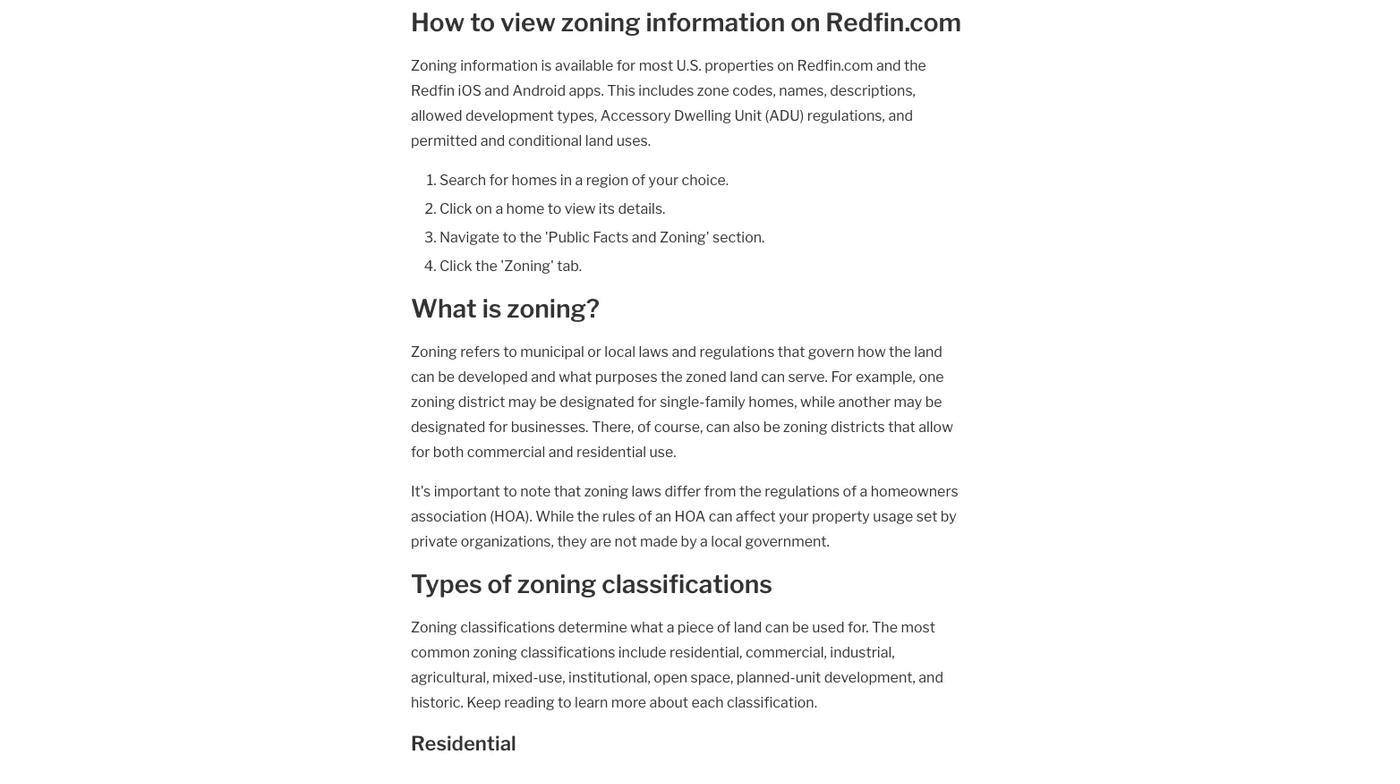 Task type: describe. For each thing, give the bounding box(es) containing it.
zoning'
[[660, 228, 710, 246]]

govern
[[809, 343, 855, 360]]

another
[[839, 393, 891, 411]]

0 vertical spatial redfin.com
[[826, 7, 962, 38]]

regulations inside it's important to note that zoning laws differ from the regulations of a homeowners association (hoa). while the rules of an hoa can affect your property usage set by private organizations, they are not made by a local government.
[[765, 483, 840, 500]]

classification.
[[727, 694, 818, 712]]

zoned
[[686, 368, 727, 386]]

region
[[586, 171, 629, 189]]

it's
[[411, 483, 431, 500]]

keep
[[467, 694, 501, 712]]

example,
[[856, 368, 916, 386]]

how
[[858, 343, 886, 360]]

of up property
[[843, 483, 857, 500]]

0 vertical spatial your
[[649, 171, 679, 189]]

piece
[[678, 619, 714, 636]]

and up zoned
[[672, 343, 697, 360]]

information inside zoning information is available for most u.s. properties on redfin.com and the redfin ios and android apps. this includes zone codes, names, descriptions, allowed development types, accessory dwelling unit (adu) regulations, and permitted and conditional land uses.
[[460, 56, 538, 74]]

1 horizontal spatial view
[[565, 200, 596, 217]]

and right ios
[[485, 81, 510, 99]]

descriptions,
[[830, 81, 916, 99]]

for inside zoning information is available for most u.s. properties on redfin.com and the redfin ios and android apps. this includes zone codes, names, descriptions, allowed development types, accessory dwelling unit (adu) regulations, and permitted and conditional land uses.
[[617, 56, 636, 74]]

zoning refers to municipal or local laws and regulations that govern how the land can be developed and what purposes the zoned land can serve. for example, one zoning district may be designated for single-family homes, while another may be designated for businesses. there, of course, can also be zoning districts that allow for both commercial and residential use.
[[411, 343, 954, 461]]

residential,
[[670, 644, 743, 661]]

what
[[411, 294, 477, 324]]

for.
[[848, 619, 869, 636]]

the inside zoning information is available for most u.s. properties on redfin.com and the redfin ios and android apps. this includes zone codes, names, descriptions, allowed development types, accessory dwelling unit (adu) regulations, and permitted and conditional land uses.
[[905, 56, 927, 74]]

1 vertical spatial that
[[889, 418, 916, 436]]

differ
[[665, 483, 701, 500]]

industrial,
[[830, 644, 895, 661]]

to inside zoning classifications determine what a piece of land can be used for. the most common zoning classifications include residential, commercial, industrial, agricultural, mixed-use, institutional, open space, planned-unit development, and historic. keep reading to learn more about each classification.
[[558, 694, 572, 712]]

0 vertical spatial on
[[791, 7, 821, 38]]

zoning for zoning classifications determine what a piece of land can be used for. the most common zoning classifications include residential, commercial, industrial, agricultural, mixed-use, institutional, open space, planned-unit development, and historic. keep reading to learn more about each classification.
[[411, 619, 457, 636]]

1 vertical spatial designated
[[411, 418, 486, 436]]

and down municipal at left
[[531, 368, 556, 386]]

residential
[[577, 443, 647, 461]]

association
[[411, 508, 487, 525]]

to right home
[[548, 200, 562, 217]]

can left developed
[[411, 368, 435, 386]]

2 vertical spatial classifications
[[521, 644, 616, 661]]

names,
[[779, 81, 827, 99]]

not
[[615, 533, 637, 550]]

(hoa).
[[490, 508, 533, 525]]

what inside zoning classifications determine what a piece of land can be used for. the most common zoning classifications include residential, commercial, industrial, agricultural, mixed-use, institutional, open space, planned-unit development, and historic. keep reading to learn more about each classification.
[[631, 619, 664, 636]]

zoning up available at left
[[561, 7, 641, 38]]

most inside zoning information is available for most u.s. properties on redfin.com and the redfin ios and android apps. this includes zone codes, names, descriptions, allowed development types, accessory dwelling unit (adu) regulations, and permitted and conditional land uses.
[[639, 56, 674, 74]]

while
[[536, 508, 574, 525]]

is inside zoning information is available for most u.s. properties on redfin.com and the redfin ios and android apps. this includes zone codes, names, descriptions, allowed development types, accessory dwelling unit (adu) regulations, and permitted and conditional land uses.
[[541, 56, 552, 74]]

navigate to the 'public facts and zoning' section.
[[440, 228, 765, 246]]

1 may from the left
[[509, 393, 537, 411]]

developed
[[458, 368, 528, 386]]

laws for of
[[632, 483, 662, 500]]

include
[[619, 644, 667, 661]]

facts
[[593, 228, 629, 246]]

zoning for zoning refers to municipal or local laws and regulations that govern how the land can be developed and what purposes the zoned land can serve. for example, one zoning district may be designated for single-family homes, while another may be designated for businesses. there, of course, can also be zoning districts that allow for both commercial and residential use.
[[411, 343, 457, 360]]

1 horizontal spatial that
[[778, 343, 805, 360]]

commercial,
[[746, 644, 827, 661]]

ios
[[458, 81, 482, 99]]

includes
[[639, 81, 694, 99]]

and up the descriptions,
[[877, 56, 902, 74]]

the
[[872, 619, 898, 636]]

single-
[[660, 393, 705, 411]]

of inside zoning classifications determine what a piece of land can be used for. the most common zoning classifications include residential, commercial, industrial, agricultural, mixed-use, institutional, open space, planned-unit development, and historic. keep reading to learn more about each classification.
[[717, 619, 731, 636]]

2 may from the left
[[894, 393, 923, 411]]

for left homes on the top
[[490, 171, 509, 189]]

your inside it's important to note that zoning laws differ from the regulations of a homeowners association (hoa). while the rules of an hoa can affect your property usage set by private organizations, they are not made by a local government.
[[779, 508, 809, 525]]

institutional,
[[569, 669, 651, 686]]

2 vertical spatial on
[[476, 200, 493, 217]]

can inside zoning classifications determine what a piece of land can be used for. the most common zoning classifications include residential, commercial, industrial, agricultural, mixed-use, institutional, open space, planned-unit development, and historic. keep reading to learn more about each classification.
[[766, 619, 790, 636]]

course,
[[654, 418, 703, 436]]

it's important to note that zoning laws differ from the regulations of a homeowners association (hoa). while the rules of an hoa can affect your property usage set by private organizations, they are not made by a local government.
[[411, 483, 959, 550]]

on inside zoning information is available for most u.s. properties on redfin.com and the redfin ios and android apps. this includes zone codes, names, descriptions, allowed development types, accessory dwelling unit (adu) regulations, and permitted and conditional land uses.
[[778, 56, 795, 74]]

what inside zoning refers to municipal or local laws and regulations that govern how the land can be developed and what purposes the zoned land can serve. for example, one zoning district may be designated for single-family homes, while another may be designated for businesses. there, of course, can also be zoning districts that allow for both commercial and residential use.
[[559, 368, 592, 386]]

used
[[813, 619, 845, 636]]

an
[[655, 508, 672, 525]]

0 vertical spatial information
[[646, 7, 786, 38]]

local inside it's important to note that zoning laws differ from the regulations of a homeowners association (hoa). while the rules of an hoa can affect your property usage set by private organizations, they are not made by a local government.
[[711, 533, 742, 550]]

be left developed
[[438, 368, 455, 386]]

can up the homes, at the bottom of the page
[[761, 368, 785, 386]]

affect
[[736, 508, 776, 525]]

commercial
[[467, 443, 546, 461]]

space,
[[691, 669, 734, 686]]

districts
[[831, 418, 886, 436]]

about
[[650, 694, 689, 712]]

u.s.
[[677, 56, 702, 74]]

more
[[612, 694, 647, 712]]

android
[[513, 81, 566, 99]]

of down organizations,
[[488, 570, 512, 600]]

planned-
[[737, 669, 796, 686]]

for up commercial
[[489, 418, 508, 436]]

family
[[705, 393, 746, 411]]

dwelling
[[674, 107, 732, 124]]

of left an
[[639, 508, 652, 525]]

zoning inside zoning classifications determine what a piece of land can be used for. the most common zoning classifications include residential, commercial, industrial, agricultural, mixed-use, institutional, open space, planned-unit development, and historic. keep reading to learn more about each classification.
[[473, 644, 518, 661]]

zoning classifications determine what a piece of land can be used for. the most common zoning classifications include residential, commercial, industrial, agricultural, mixed-use, institutional, open space, planned-unit development, and historic. keep reading to learn more about each classification.
[[411, 619, 944, 712]]

apps.
[[569, 81, 604, 99]]

land inside zoning information is available for most u.s. properties on redfin.com and the redfin ios and android apps. this includes zone codes, names, descriptions, allowed development types, accessory dwelling unit (adu) regulations, and permitted and conditional land uses.
[[586, 132, 614, 149]]

there,
[[592, 418, 634, 436]]

1 horizontal spatial designated
[[560, 393, 635, 411]]

1 horizontal spatial by
[[941, 508, 957, 525]]

made
[[640, 533, 678, 550]]

codes,
[[733, 81, 776, 99]]

businesses.
[[511, 418, 589, 436]]

use.
[[650, 443, 677, 461]]

and down details.
[[632, 228, 657, 246]]

the down navigate on the top left
[[476, 257, 498, 274]]

allow
[[919, 418, 954, 436]]

(adu)
[[765, 107, 804, 124]]

zoning information is available for most u.s. properties on redfin.com and the redfin ios and android apps. this includes zone codes, names, descriptions, allowed development types, accessory dwelling unit (adu) regulations, and permitted and conditional land uses.
[[411, 56, 927, 149]]

reading
[[504, 694, 555, 712]]

use,
[[539, 669, 566, 686]]

zoning left district on the left of the page
[[411, 393, 455, 411]]

mixed-
[[493, 669, 539, 686]]

navigate
[[440, 228, 500, 246]]

organizations,
[[461, 533, 554, 550]]

of up details.
[[632, 171, 646, 189]]

government.
[[746, 533, 830, 550]]

determine
[[558, 619, 628, 636]]

how to view zoning information on redfin.com
[[411, 7, 962, 38]]

its
[[599, 200, 615, 217]]

note
[[520, 483, 551, 500]]



Task type: locate. For each thing, give the bounding box(es) containing it.
information
[[646, 7, 786, 38], [460, 56, 538, 74]]

of up use.
[[638, 418, 651, 436]]

available
[[555, 56, 614, 74]]

0 horizontal spatial what
[[559, 368, 592, 386]]

designated
[[560, 393, 635, 411], [411, 418, 486, 436]]

your up details.
[[649, 171, 679, 189]]

serve.
[[788, 368, 828, 386]]

0 horizontal spatial may
[[509, 393, 537, 411]]

that up serve.
[[778, 343, 805, 360]]

1 vertical spatial on
[[778, 56, 795, 74]]

0 vertical spatial regulations
[[700, 343, 775, 360]]

0 vertical spatial classifications
[[602, 570, 773, 600]]

each
[[692, 694, 724, 712]]

zoning down they
[[517, 570, 597, 600]]

both
[[433, 443, 464, 461]]

while
[[801, 393, 836, 411]]

can up commercial,
[[766, 619, 790, 636]]

the up affect
[[740, 483, 762, 500]]

unit
[[735, 107, 762, 124]]

1 vertical spatial your
[[779, 508, 809, 525]]

information up ios
[[460, 56, 538, 74]]

local inside zoning refers to municipal or local laws and regulations that govern how the land can be developed and what purposes the zoned land can serve. for example, one zoning district may be designated for single-family homes, while another may be designated for businesses. there, of course, can also be zoning districts that allow for both commercial and residential use.
[[605, 343, 636, 360]]

zoning inside it's important to note that zoning laws differ from the regulations of a homeowners association (hoa). while the rules of an hoa can affect your property usage set by private organizations, they are not made by a local government.
[[584, 483, 629, 500]]

common
[[411, 644, 470, 661]]

the right how
[[889, 343, 912, 360]]

0 horizontal spatial most
[[639, 56, 674, 74]]

laws for purposes
[[639, 343, 669, 360]]

zoning up mixed-
[[473, 644, 518, 661]]

be up allow
[[926, 393, 943, 411]]

to left "learn"
[[558, 694, 572, 712]]

information up properties
[[646, 7, 786, 38]]

from
[[704, 483, 737, 500]]

0 vertical spatial local
[[605, 343, 636, 360]]

what down or on the left
[[559, 368, 592, 386]]

be down the homes, at the bottom of the page
[[764, 418, 781, 436]]

district
[[458, 393, 505, 411]]

zoning inside zoning information is available for most u.s. properties on redfin.com and the redfin ios and android apps. this includes zone codes, names, descriptions, allowed development types, accessory dwelling unit (adu) regulations, and permitted and conditional land uses.
[[411, 56, 457, 74]]

zoning
[[411, 56, 457, 74], [411, 343, 457, 360], [411, 619, 457, 636]]

development
[[466, 107, 554, 124]]

be up businesses.
[[540, 393, 557, 411]]

the
[[905, 56, 927, 74], [520, 228, 542, 246], [476, 257, 498, 274], [889, 343, 912, 360], [661, 368, 683, 386], [740, 483, 762, 500], [577, 508, 600, 525]]

laws up purposes
[[639, 343, 669, 360]]

land down types,
[[586, 132, 614, 149]]

2 vertical spatial that
[[554, 483, 581, 500]]

land up commercial,
[[734, 619, 762, 636]]

click for click on a home to view its details.
[[440, 200, 472, 217]]

1 vertical spatial zoning
[[411, 343, 457, 360]]

types of zoning classifications
[[411, 570, 773, 600]]

1 vertical spatial laws
[[632, 483, 662, 500]]

most right the
[[901, 619, 936, 636]]

0 vertical spatial that
[[778, 343, 805, 360]]

0 horizontal spatial view
[[501, 7, 556, 38]]

1 vertical spatial regulations
[[765, 483, 840, 500]]

that up while
[[554, 483, 581, 500]]

search for homes in a region of your choice.
[[440, 171, 729, 189]]

0 vertical spatial by
[[941, 508, 957, 525]]

may up businesses.
[[509, 393, 537, 411]]

0 vertical spatial most
[[639, 56, 674, 74]]

0 vertical spatial click
[[440, 200, 472, 217]]

zoning down what
[[411, 343, 457, 360]]

1 vertical spatial by
[[681, 533, 697, 550]]

to inside it's important to note that zoning laws differ from the regulations of a homeowners association (hoa). while the rules of an hoa can affect your property usage set by private organizations, they are not made by a local government.
[[503, 483, 517, 500]]

municipal
[[520, 343, 585, 360]]

types
[[411, 570, 482, 600]]

'public
[[545, 228, 590, 246]]

1 vertical spatial what
[[631, 619, 664, 636]]

3 zoning from the top
[[411, 619, 457, 636]]

what up include
[[631, 619, 664, 636]]

historic.
[[411, 694, 464, 712]]

homes,
[[749, 393, 798, 411]]

a inside zoning classifications determine what a piece of land can be used for. the most common zoning classifications include residential, commercial, industrial, agricultural, mixed-use, institutional, open space, planned-unit development, and historic. keep reading to learn more about each classification.
[[667, 619, 675, 636]]

1 vertical spatial is
[[482, 294, 502, 324]]

regulations up zoned
[[700, 343, 775, 360]]

a right in on the left top
[[575, 171, 583, 189]]

to right how at the top of page
[[470, 7, 495, 38]]

0 vertical spatial what
[[559, 368, 592, 386]]

0 horizontal spatial your
[[649, 171, 679, 189]]

1 vertical spatial most
[[901, 619, 936, 636]]

click the 'zoning' tab.
[[440, 257, 582, 274]]

set
[[917, 508, 938, 525]]

to right refers
[[503, 343, 517, 360]]

by
[[941, 508, 957, 525], [681, 533, 697, 550]]

classifications up piece at the bottom of the page
[[602, 570, 773, 600]]

classifications up "use,"
[[521, 644, 616, 661]]

click down search
[[440, 200, 472, 217]]

0 horizontal spatial is
[[482, 294, 502, 324]]

1 horizontal spatial most
[[901, 619, 936, 636]]

redfin.com up names,
[[798, 56, 874, 74]]

zoning for zoning information is available for most u.s. properties on redfin.com and the redfin ios and android apps. this includes zone codes, names, descriptions, allowed development types, accessory dwelling unit (adu) regulations, and permitted and conditional land uses.
[[411, 56, 457, 74]]

be inside zoning classifications determine what a piece of land can be used for. the most common zoning classifications include residential, commercial, industrial, agricultural, mixed-use, institutional, open space, planned-unit development, and historic. keep reading to learn more about each classification.
[[793, 619, 810, 636]]

2 zoning from the top
[[411, 343, 457, 360]]

can
[[411, 368, 435, 386], [761, 368, 785, 386], [706, 418, 730, 436], [709, 508, 733, 525], [766, 619, 790, 636]]

and right development,
[[919, 669, 944, 686]]

hoa
[[675, 508, 706, 525]]

laws up an
[[632, 483, 662, 500]]

how
[[411, 7, 465, 38]]

to
[[470, 7, 495, 38], [548, 200, 562, 217], [503, 228, 517, 246], [503, 343, 517, 360], [503, 483, 517, 500], [558, 694, 572, 712]]

a down hoa
[[700, 533, 708, 550]]

2 horizontal spatial that
[[889, 418, 916, 436]]

can inside it's important to note that zoning laws differ from the regulations of a homeowners association (hoa). while the rules of an hoa can affect your property usage set by private organizations, they are not made by a local government.
[[709, 508, 733, 525]]

regulations inside zoning refers to municipal or local laws and regulations that govern how the land can be developed and what purposes the zoned land can serve. for example, one zoning district may be designated for single-family homes, while another may be designated for businesses. there, of course, can also be zoning districts that allow for both commercial and residential use.
[[700, 343, 775, 360]]

home
[[507, 200, 545, 217]]

what
[[559, 368, 592, 386], [631, 619, 664, 636]]

on
[[791, 7, 821, 38], [778, 56, 795, 74], [476, 200, 493, 217]]

the up single-
[[661, 368, 683, 386]]

0 vertical spatial view
[[501, 7, 556, 38]]

zoning up the rules
[[584, 483, 629, 500]]

a left piece at the bottom of the page
[[667, 619, 675, 636]]

that left allow
[[889, 418, 916, 436]]

zoning?
[[507, 294, 600, 324]]

to inside zoning refers to municipal or local laws and regulations that govern how the land can be developed and what purposes the zoned land can serve. for example, one zoning district may be designated for single-family homes, while another may be designated for businesses. there, of course, can also be zoning districts that allow for both commercial and residential use.
[[503, 343, 517, 360]]

0 horizontal spatial by
[[681, 533, 697, 550]]

zoning up common
[[411, 619, 457, 636]]

a up property
[[860, 483, 868, 500]]

land up family
[[730, 368, 758, 386]]

1 vertical spatial redfin.com
[[798, 56, 874, 74]]

allowed
[[411, 107, 463, 124]]

1 vertical spatial classifications
[[460, 619, 555, 636]]

be
[[438, 368, 455, 386], [540, 393, 557, 411], [926, 393, 943, 411], [764, 418, 781, 436], [793, 619, 810, 636]]

1 horizontal spatial your
[[779, 508, 809, 525]]

land
[[586, 132, 614, 149], [915, 343, 943, 360], [730, 368, 758, 386], [734, 619, 762, 636]]

1 horizontal spatial local
[[711, 533, 742, 550]]

1 vertical spatial view
[[565, 200, 596, 217]]

zoning inside zoning classifications determine what a piece of land can be used for. the most common zoning classifications include residential, commercial, industrial, agricultural, mixed-use, institutional, open space, planned-unit development, and historic. keep reading to learn more about each classification.
[[411, 619, 457, 636]]

may down example,
[[894, 393, 923, 411]]

to up 'click the 'zoning' tab.'
[[503, 228, 517, 246]]

1 vertical spatial local
[[711, 533, 742, 550]]

the up the 'zoning' on the top left of page
[[520, 228, 542, 246]]

your up the government.
[[779, 508, 809, 525]]

redfin.com up the descriptions,
[[826, 7, 962, 38]]

for left both
[[411, 443, 430, 461]]

be left used
[[793, 619, 810, 636]]

designated up both
[[411, 418, 486, 436]]

classifications
[[602, 570, 773, 600], [460, 619, 555, 636], [521, 644, 616, 661]]

0 horizontal spatial designated
[[411, 418, 486, 436]]

is up android
[[541, 56, 552, 74]]

rules
[[603, 508, 635, 525]]

properties
[[705, 56, 774, 74]]

for up this
[[617, 56, 636, 74]]

and down the descriptions,
[[889, 107, 914, 124]]

your
[[649, 171, 679, 189], [779, 508, 809, 525]]

conditional
[[509, 132, 582, 149]]

residential
[[411, 732, 516, 756]]

1 horizontal spatial is
[[541, 56, 552, 74]]

0 vertical spatial zoning
[[411, 56, 457, 74]]

purposes
[[595, 368, 658, 386]]

property
[[812, 508, 870, 525]]

view left the its
[[565, 200, 596, 217]]

refers
[[460, 343, 500, 360]]

details.
[[618, 200, 666, 217]]

most up includes
[[639, 56, 674, 74]]

local down affect
[[711, 533, 742, 550]]

in
[[560, 171, 572, 189]]

most inside zoning classifications determine what a piece of land can be used for. the most common zoning classifications include residential, commercial, industrial, agricultural, mixed-use, institutional, open space, planned-unit development, and historic. keep reading to learn more about each classification.
[[901, 619, 936, 636]]

classifications up mixed-
[[460, 619, 555, 636]]

that inside it's important to note that zoning laws differ from the regulations of a homeowners association (hoa). while the rules of an hoa can affect your property usage set by private organizations, they are not made by a local government.
[[554, 483, 581, 500]]

and down businesses.
[[549, 443, 574, 461]]

by down hoa
[[681, 533, 697, 550]]

what is zoning?
[[411, 294, 600, 324]]

private
[[411, 533, 458, 550]]

the up the descriptions,
[[905, 56, 927, 74]]

may
[[509, 393, 537, 411], [894, 393, 923, 411]]

and down development at the top left of page
[[481, 132, 505, 149]]

for down purposes
[[638, 393, 657, 411]]

of right piece at the bottom of the page
[[717, 619, 731, 636]]

0 vertical spatial is
[[541, 56, 552, 74]]

and inside zoning classifications determine what a piece of land can be used for. the most common zoning classifications include residential, commercial, industrial, agricultural, mixed-use, institutional, open space, planned-unit development, and historic. keep reading to learn more about each classification.
[[919, 669, 944, 686]]

can down from
[[709, 508, 733, 525]]

can down family
[[706, 418, 730, 436]]

laws inside zoning refers to municipal or local laws and regulations that govern how the land can be developed and what purposes the zoned land can serve. for example, one zoning district may be designated for single-family homes, while another may be designated for businesses. there, of course, can also be zoning districts that allow for both commercial and residential use.
[[639, 343, 669, 360]]

click down navigate on the top left
[[440, 257, 472, 274]]

redfin.com inside zoning information is available for most u.s. properties on redfin.com and the redfin ios and android apps. this includes zone codes, names, descriptions, allowed development types, accessory dwelling unit (adu) regulations, and permitted and conditional land uses.
[[798, 56, 874, 74]]

1 horizontal spatial what
[[631, 619, 664, 636]]

also
[[733, 418, 761, 436]]

local right or on the left
[[605, 343, 636, 360]]

laws inside it's important to note that zoning laws differ from the regulations of a homeowners association (hoa). while the rules of an hoa can affect your property usage set by private organizations, they are not made by a local government.
[[632, 483, 662, 500]]

1 zoning from the top
[[411, 56, 457, 74]]

the up are
[[577, 508, 600, 525]]

a left home
[[496, 200, 503, 217]]

land inside zoning classifications determine what a piece of land can be used for. the most common zoning classifications include residential, commercial, industrial, agricultural, mixed-use, institutional, open space, planned-unit development, and historic. keep reading to learn more about each classification.
[[734, 619, 762, 636]]

unit
[[796, 669, 821, 686]]

most
[[639, 56, 674, 74], [901, 619, 936, 636]]

is up refers
[[482, 294, 502, 324]]

zoning down while
[[784, 418, 828, 436]]

0 horizontal spatial information
[[460, 56, 538, 74]]

0 vertical spatial laws
[[639, 343, 669, 360]]

0 horizontal spatial local
[[605, 343, 636, 360]]

designated up there,
[[560, 393, 635, 411]]

regulations up property
[[765, 483, 840, 500]]

click for click the 'zoning' tab.
[[440, 257, 472, 274]]

1 horizontal spatial information
[[646, 7, 786, 38]]

they
[[557, 533, 587, 550]]

uses.
[[617, 132, 651, 149]]

to up '(hoa).'
[[503, 483, 517, 500]]

learn
[[575, 694, 608, 712]]

regulations,
[[808, 107, 886, 124]]

2 click from the top
[[440, 257, 472, 274]]

1 horizontal spatial may
[[894, 393, 923, 411]]

click on a home to view its details.
[[440, 200, 666, 217]]

2 vertical spatial zoning
[[411, 619, 457, 636]]

land up one
[[915, 343, 943, 360]]

usage
[[873, 508, 914, 525]]

0 horizontal spatial that
[[554, 483, 581, 500]]

tab.
[[557, 257, 582, 274]]

'zoning'
[[501, 257, 554, 274]]

or
[[588, 343, 602, 360]]

1 vertical spatial click
[[440, 257, 472, 274]]

1 click from the top
[[440, 200, 472, 217]]

zoning up redfin
[[411, 56, 457, 74]]

view up android
[[501, 7, 556, 38]]

0 vertical spatial designated
[[560, 393, 635, 411]]

of inside zoning refers to municipal or local laws and regulations that govern how the land can be developed and what purposes the zoned land can serve. for example, one zoning district may be designated for single-family homes, while another may be designated for businesses. there, of course, can also be zoning districts that allow for both commercial and residential use.
[[638, 418, 651, 436]]

by right set
[[941, 508, 957, 525]]

development,
[[825, 669, 916, 686]]

zoning inside zoning refers to municipal or local laws and regulations that govern how the land can be developed and what purposes the zoned land can serve. for example, one zoning district may be designated for single-family homes, while another may be designated for businesses. there, of course, can also be zoning districts that allow for both commercial and residential use.
[[411, 343, 457, 360]]

1 vertical spatial information
[[460, 56, 538, 74]]

homeowners
[[871, 483, 959, 500]]

search
[[440, 171, 486, 189]]



Task type: vqa. For each thing, say whether or not it's contained in the screenshot.
844-
no



